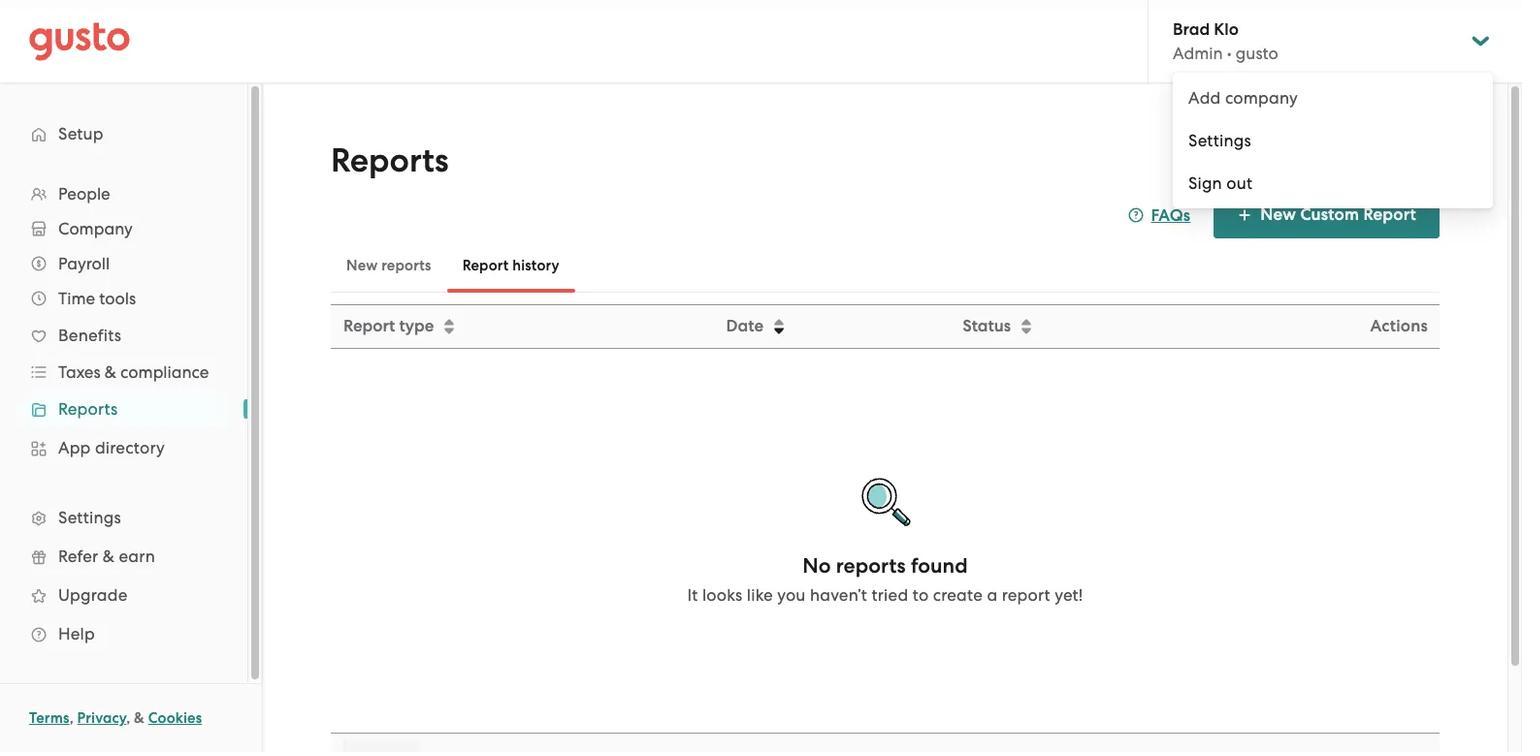 Task type: locate. For each thing, give the bounding box(es) containing it.
report inside tab list
[[463, 257, 509, 275]]

to
[[913, 586, 929, 605]]

0 horizontal spatial settings
[[58, 508, 121, 528]]

2 , from the left
[[126, 710, 130, 728]]

taxes & compliance
[[58, 363, 209, 382]]

compliance
[[120, 363, 209, 382]]

a
[[987, 586, 998, 605]]

report right "custom"
[[1364, 205, 1417, 225]]

people
[[58, 184, 110, 204]]

2 vertical spatial report
[[344, 316, 395, 337]]

report type button
[[332, 307, 713, 347]]

setup
[[58, 124, 104, 144]]

& inside dropdown button
[[105, 363, 116, 382]]

new left "custom"
[[1261, 205, 1297, 225]]

1 vertical spatial &
[[103, 547, 115, 567]]

new up 'report type'
[[346, 257, 378, 275]]

gusto
[[1236, 44, 1279, 63]]

help link
[[19, 617, 228, 652]]

settings
[[1189, 131, 1252, 150], [58, 508, 121, 528]]

people button
[[19, 177, 228, 212]]

list
[[0, 177, 247, 654]]

0 vertical spatial settings
[[1189, 131, 1252, 150]]

report for type
[[344, 316, 395, 337]]

new inside "button"
[[346, 257, 378, 275]]

found
[[911, 554, 968, 579]]

app directory link
[[19, 431, 228, 466]]

0 horizontal spatial reports
[[382, 257, 431, 275]]

company
[[58, 219, 133, 239]]

yet!
[[1055, 586, 1083, 605]]

taxes
[[58, 363, 101, 382]]

settings link up refer & earn link
[[19, 501, 228, 536]]

time
[[58, 289, 95, 309]]

date
[[726, 316, 764, 337]]

setup link
[[19, 116, 228, 151]]

add company link
[[1173, 77, 1493, 119]]

0 horizontal spatial report
[[344, 316, 395, 337]]

payroll
[[58, 254, 110, 274]]

reports up type
[[382, 257, 431, 275]]

settings link
[[1173, 119, 1493, 162], [19, 501, 228, 536]]

settings link up "custom"
[[1173, 119, 1493, 162]]

0 horizontal spatial ,
[[70, 710, 74, 728]]

upgrade link
[[19, 578, 228, 613]]

reports
[[382, 257, 431, 275], [836, 554, 906, 579]]

new inside "link"
[[1261, 205, 1297, 225]]

gusto navigation element
[[0, 83, 247, 685]]

report
[[1002, 586, 1051, 605]]

1 horizontal spatial reports
[[836, 554, 906, 579]]

new for new custom report
[[1261, 205, 1297, 225]]

1 horizontal spatial ,
[[126, 710, 130, 728]]

reports inside no reports found it looks like you haven't tried to create a report yet!
[[836, 554, 906, 579]]

& left cookies button
[[134, 710, 145, 728]]

reports
[[331, 141, 449, 180], [58, 400, 118, 419]]

1 vertical spatial reports
[[836, 554, 906, 579]]

0 vertical spatial reports
[[331, 141, 449, 180]]

new reports
[[346, 257, 431, 275]]

0 vertical spatial reports
[[382, 257, 431, 275]]

1 vertical spatial settings
[[58, 508, 121, 528]]

directory
[[95, 439, 165, 458]]

,
[[70, 710, 74, 728], [126, 710, 130, 728]]

reports for no
[[836, 554, 906, 579]]

custom
[[1301, 205, 1360, 225]]

taxes & compliance button
[[19, 355, 228, 390]]

0 vertical spatial &
[[105, 363, 116, 382]]

report left type
[[344, 316, 395, 337]]

reports inside "button"
[[382, 257, 431, 275]]

report inside 'tab panel'
[[344, 316, 395, 337]]

payroll button
[[19, 246, 228, 281]]

upgrade
[[58, 586, 128, 605]]

actions
[[1371, 316, 1428, 337]]

report left history
[[463, 257, 509, 275]]

refer & earn link
[[19, 540, 228, 574]]

reports up tried in the bottom of the page
[[836, 554, 906, 579]]

1 vertical spatial new
[[346, 257, 378, 275]]

1 horizontal spatial new
[[1261, 205, 1297, 225]]

& left earn
[[103, 547, 115, 567]]

faqs button
[[1128, 204, 1191, 228]]

report type
[[344, 316, 434, 337]]

time tools
[[58, 289, 136, 309]]

no
[[803, 554, 831, 579]]

0 horizontal spatial new
[[346, 257, 378, 275]]

settings up sign out
[[1189, 131, 1252, 150]]

new
[[1261, 205, 1297, 225], [346, 257, 378, 275]]

history
[[513, 257, 560, 275]]

0 vertical spatial new
[[1261, 205, 1297, 225]]

0 vertical spatial settings link
[[1173, 119, 1493, 162]]

1 vertical spatial report
[[463, 257, 509, 275]]

1 vertical spatial reports
[[58, 400, 118, 419]]

it
[[687, 586, 698, 605]]

1 vertical spatial settings link
[[19, 501, 228, 536]]

terms
[[29, 710, 70, 728]]

0 horizontal spatial reports
[[58, 400, 118, 419]]

sign out
[[1189, 174, 1253, 193]]

& right taxes at the left of the page
[[105, 363, 116, 382]]

1 horizontal spatial settings
[[1189, 131, 1252, 150]]

admin
[[1173, 44, 1223, 63]]

refer
[[58, 547, 98, 567]]

0 vertical spatial report
[[1364, 205, 1417, 225]]

&
[[105, 363, 116, 382], [103, 547, 115, 567], [134, 710, 145, 728]]

1 horizontal spatial report
[[463, 257, 509, 275]]

, left cookies button
[[126, 710, 130, 728]]

report
[[1364, 205, 1417, 225], [463, 257, 509, 275], [344, 316, 395, 337]]

•
[[1227, 44, 1232, 63]]

add
[[1189, 88, 1221, 108]]

help
[[58, 625, 95, 644]]

refer & earn
[[58, 547, 155, 567]]

settings up the refer
[[58, 508, 121, 528]]

brad
[[1173, 19, 1210, 40]]

tried
[[872, 586, 909, 605]]

new reports button
[[331, 243, 447, 289]]

, left privacy
[[70, 710, 74, 728]]

create
[[933, 586, 983, 605]]

2 horizontal spatial report
[[1364, 205, 1417, 225]]

new for new reports
[[346, 257, 378, 275]]



Task type: describe. For each thing, give the bounding box(es) containing it.
cookies
[[148, 710, 202, 728]]

brad klo admin • gusto
[[1173, 19, 1279, 63]]

time tools button
[[19, 281, 228, 316]]

privacy link
[[77, 710, 126, 728]]

& for compliance
[[105, 363, 116, 382]]

report history
[[463, 257, 560, 275]]

add company
[[1189, 88, 1298, 108]]

date button
[[715, 307, 949, 347]]

app directory
[[58, 439, 165, 458]]

report inside "link"
[[1364, 205, 1417, 225]]

out
[[1227, 174, 1253, 193]]

app
[[58, 439, 91, 458]]

you
[[777, 586, 806, 605]]

tools
[[99, 289, 136, 309]]

cookies button
[[148, 707, 202, 731]]

& for earn
[[103, 547, 115, 567]]

reports inside list
[[58, 400, 118, 419]]

0 horizontal spatial settings link
[[19, 501, 228, 536]]

2 vertical spatial &
[[134, 710, 145, 728]]

settings inside gusto navigation element
[[58, 508, 121, 528]]

1 horizontal spatial reports
[[331, 141, 449, 180]]

earn
[[119, 547, 155, 567]]

reports link
[[19, 392, 228, 427]]

terms , privacy , & cookies
[[29, 710, 202, 728]]

report for history
[[463, 257, 509, 275]]

company button
[[19, 212, 228, 246]]

new custom report
[[1261, 205, 1417, 225]]

klo
[[1214, 19, 1239, 40]]

benefits
[[58, 326, 121, 345]]

company
[[1225, 88, 1298, 108]]

sign out button
[[1173, 162, 1493, 205]]

looks
[[702, 586, 743, 605]]

type
[[399, 316, 434, 337]]

reports tab list
[[331, 239, 1440, 293]]

1 , from the left
[[70, 710, 74, 728]]

status button
[[951, 307, 1216, 347]]

home image
[[29, 22, 130, 61]]

benefits link
[[19, 318, 228, 353]]

report history button
[[447, 243, 575, 289]]

list containing people
[[0, 177, 247, 654]]

faqs
[[1151, 205, 1191, 226]]

status
[[963, 316, 1011, 337]]

no reports found it looks like you haven't tried to create a report yet!
[[687, 554, 1083, 605]]

privacy
[[77, 710, 126, 728]]

new custom report link
[[1214, 192, 1440, 239]]

terms link
[[29, 710, 70, 728]]

like
[[747, 586, 773, 605]]

haven't
[[810, 586, 868, 605]]

1 horizontal spatial settings link
[[1173, 119, 1493, 162]]

reports for new
[[382, 257, 431, 275]]

sign
[[1189, 174, 1223, 193]]

report history tab panel
[[331, 305, 1440, 753]]



Task type: vqa. For each thing, say whether or not it's contained in the screenshot.
mail
no



